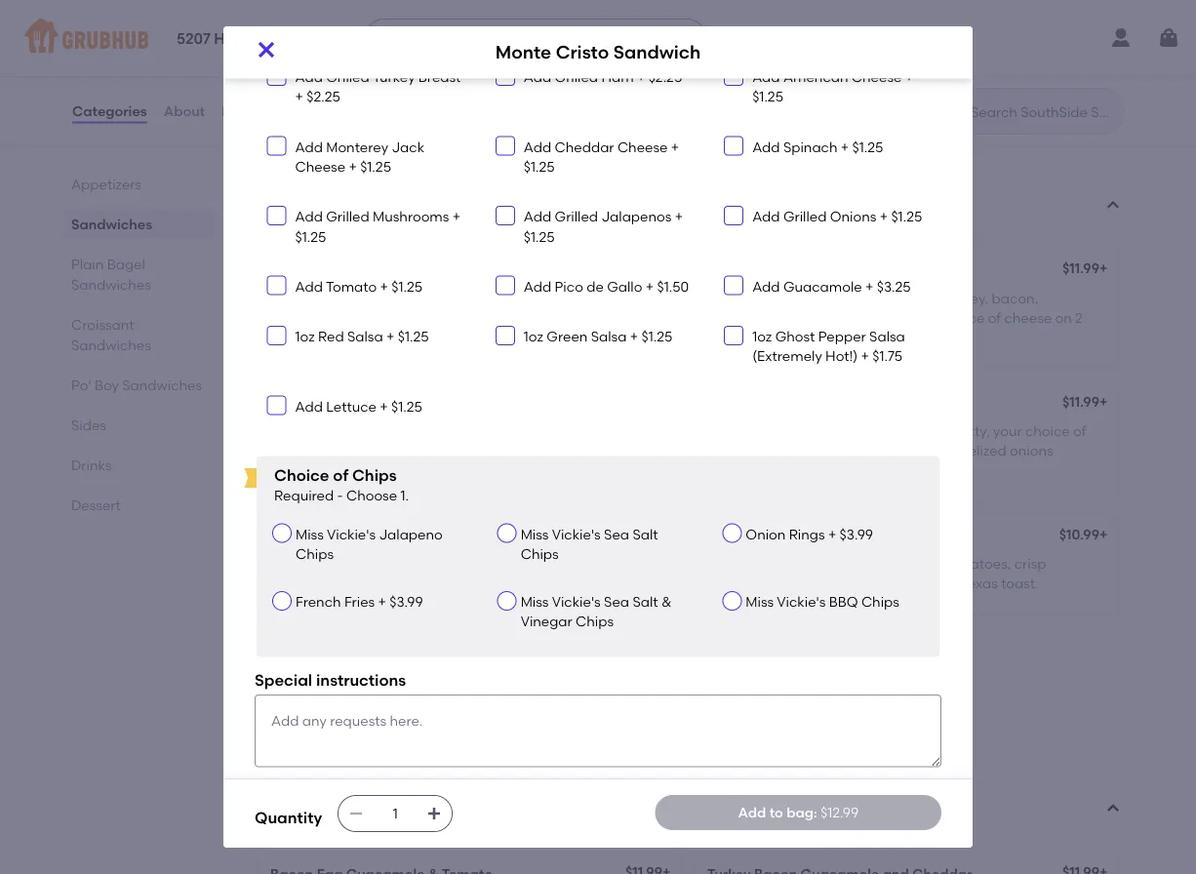 Task type: describe. For each thing, give the bounding box(es) containing it.
add for add chorizo + $2.25
[[524, 19, 552, 36]]

add monterey jack cheese
[[295, 139, 425, 175]]

french
[[421, 85, 463, 102]]

$11.99 + for the turkey bistro sandwich includes turkey, bacon, guacamole, mayonnaise, and your choice of cheese on 2 slices of texas toast.
[[1063, 261, 1108, 277]]

1 vertical spatial turkey
[[707, 263, 751, 279]]

po' boy sandwiches tab
[[71, 375, 208, 395]]

miss for miss vickie's jalapeno chips
[[296, 526, 324, 543]]

onions
[[830, 209, 877, 225]]

fresh inside hand-ground 100% fresh grilled beef patty, your choice of melted cheese, and topped with caramelized onions between 2 slices of texas toast.
[[839, 423, 871, 440]]

add bacon + $2.50
[[295, 19, 418, 36]]

fresh for fried egg sandwich
[[445, 290, 477, 307]]

bbq inside 4 chicken tenders with french fries served with your choice of ranch or bbq sauce.
[[346, 105, 375, 122]]

with inside grilled ham, turkey, mayonnaise, your choice of melted cheese, and dusted with powdered sugar.
[[403, 576, 431, 592]]

$1.25 down monterey
[[360, 159, 391, 175]]

bistro for ham
[[332, 671, 369, 688]]

melted inside hand-ground 100% fresh grilled beef patty, your choice of melted cheese, and topped with caramelized onions between 2 slices of texas toast.
[[707, 443, 754, 460]]

drinks
[[71, 457, 112, 473]]

bagel for plain bagel sandwiches
[[107, 256, 145, 272]]

with right served
[[545, 85, 572, 102]]

toast. inside sandwich has smoked bacon, fresh tomatoes, crisp lettuce, and mayonnaise on 2 slices of texas toast.
[[1001, 576, 1039, 592]]

toast. inside the turkey bistro sandwich includes turkey, bacon, guacamole, mayonnaise, and your choice of cheese on 2 slices of texas toast.
[[803, 330, 841, 347]]

slices inside hand-ground 100% fresh grilled beef patty, your choice of melted cheese, and topped with caramelized onions between 2 slices of texas toast.
[[780, 463, 815, 479]]

has
[[776, 556, 800, 573]]

with up french at top
[[426, 58, 455, 74]]

bacon, inside includes fried egg, bacon, fresh tomatoes, guacamole, and your choice of cheese on 2 slices of texas toast.
[[395, 290, 441, 307]]

croissant
[[71, 316, 134, 333]]

the turkey bistro sandwich includes turkey, bacon, guacamole, mayonnaise, and your choice of cheese on 2 slices of texas toast.
[[707, 290, 1083, 347]]

croissant sandwiches
[[71, 316, 151, 353]]

lettuce
[[326, 399, 377, 415]]

add for add grilled ham + $2.25
[[524, 69, 552, 86]]

svg image for add grilled jalapenos
[[499, 210, 511, 222]]

with inside plain bagel sandwiches (served with your choice of miss vickie's chips)
[[301, 814, 325, 828]]

your inside 4 chicken tenders with french fries served with your choice of ranch or bbq sauce.
[[576, 85, 604, 102]]

bacon, inside the ham bistro sandwich includes ham, bacon, guacamole, mayonnaise, and your choice of cheese on 2 slices of texas toast.
[[535, 671, 581, 688]]

on inside includes fried egg, bacon, fresh tomatoes, guacamole, and your choice of cheese on 2 slices of texas toast.
[[417, 310, 434, 327]]

texas inside sandwich has smoked bacon, fresh tomatoes, crisp lettuce, and mayonnaise on 2 slices of texas toast.
[[961, 576, 998, 592]]

Input item quantity number field
[[374, 796, 417, 831]]

reviews button
[[221, 76, 277, 146]]

to
[[770, 804, 783, 821]]

hand-ground 100% fresh grilled beef patty, your choice of melted cheese, and topped with caramelized onions between 2 slices of texas toast.
[[707, 423, 1087, 479]]

between
[[707, 463, 765, 479]]

includes for turkey,
[[887, 290, 942, 307]]

sandwich down 1.
[[360, 528, 426, 545]]

ham bistro sandwich
[[270, 643, 414, 660]]

required
[[274, 488, 334, 505]]

turkey, inside the turkey bistro sandwich includes turkey, bacon, guacamole, mayonnaise, and your choice of cheese on 2 slices of texas toast.
[[945, 290, 989, 307]]

add grilled mushrooms + $1.25
[[295, 209, 461, 245]]

ham
[[298, 671, 329, 688]]

toast. inside hand-ground 100% fresh grilled beef patty, your choice of melted cheese, and topped with caramelized onions between 2 slices of texas toast.
[[875, 463, 913, 479]]

cheese inside add american cheese + $1.25
[[852, 69, 902, 86]]

+ inside add cheddar cheese + $1.25
[[671, 139, 679, 156]]

grilled inside grilled ham, turkey, mayonnaise, your choice of melted cheese, and dusted with powdered sugar.
[[270, 556, 314, 573]]

bistro for turkey
[[754, 263, 793, 279]]

1oz red salsa + $1.25
[[295, 329, 429, 345]]

of inside plain bagel sandwiches (served with your choice of miss vickie's chips)
[[396, 814, 407, 828]]

sandwich up 'add grilled ham + $2.25'
[[614, 42, 701, 63]]

choice inside grilled ham, turkey, mayonnaise, your choice of melted cheese, and dusted with powdered sugar.
[[521, 556, 566, 573]]

$2.50
[[384, 19, 418, 36]]

with inside hand-ground 100% fresh grilled beef patty, your choice of melted cheese, and topped with caramelized onions between 2 slices of texas toast.
[[894, 443, 921, 460]]

(served inside plain bagel sandwiches (served with your choice of miss vickie's chips)
[[255, 814, 298, 828]]

svg image for add spinach
[[728, 140, 740, 152]]

fried
[[270, 263, 304, 279]]

chips inside miss vickie's jalapeno chips
[[296, 546, 334, 563]]

lettuce,
[[707, 576, 757, 592]]

(extremely
[[752, 348, 822, 365]]

your inside plain bagel sandwiches (served with your choice of miss vickie's chips)
[[327, 814, 352, 828]]

2 inside the ham bistro sandwich includes ham, bacon, guacamole, mayonnaise, and your choice of cheese on 2 slices of texas toast.
[[638, 691, 646, 707]]

your inside grilled ham, turkey, mayonnaise, your choice of melted cheese, and dusted with powdered sugar.
[[489, 556, 518, 573]]

turkey inside add grilled turkey breast + $2.25
[[373, 69, 415, 86]]

large chicken tenders with french fries
[[270, 58, 539, 74]]

tomatoes, for toast.
[[944, 556, 1011, 573]]

choose
[[346, 488, 397, 505]]

toast. inside includes fried egg, bacon, fresh tomatoes, guacamole, and your choice of cheese on 2 slices of texas toast.
[[544, 310, 582, 327]]

$2.25 inside add grilled turkey breast + $2.25
[[307, 89, 340, 105]]

add grilled onions + $1.25
[[752, 209, 922, 225]]

add pico de gallo + $1.50
[[524, 279, 689, 295]]

texas inside hand-ground 100% fresh grilled beef patty, your choice of melted cheese, and topped with caramelized onions between 2 slices of texas toast.
[[835, 463, 872, 479]]

sea for miss vickie's sea salt & vinegar chips
[[604, 594, 629, 611]]

sandwiches down appetizers at the left top
[[71, 216, 152, 232]]

sandwich down "add grilled onions + $1.25"
[[796, 263, 862, 279]]

cheese, inside hand-ground 100% fresh grilled beef patty, your choice of melted cheese, and topped with caramelized onions between 2 slices of texas toast.
[[758, 443, 809, 460]]

salsa inside 1oz ghost pepper salsa (extremely hot!)
[[870, 329, 905, 345]]

includes
[[270, 290, 326, 307]]

or
[[329, 105, 342, 122]]

$1.25 down '$1.50'
[[642, 329, 673, 345]]

cheddar
[[555, 139, 614, 156]]

texas inside includes fried egg, bacon, fresh tomatoes, guacamole, and your choice of cheese on 2 slices of texas toast.
[[504, 310, 541, 327]]

$11.99 for the ham bistro sandwich includes ham, bacon, guacamole, mayonnaise, and your choice of cheese on 2 slices of texas toast.
[[625, 641, 663, 658]]

smoked
[[803, 556, 855, 573]]

special
[[255, 671, 312, 690]]

svg image for add cheddar cheese
[[499, 140, 511, 152]]

fries
[[466, 85, 494, 102]]

hot!)
[[826, 348, 858, 365]]

your inside the turkey bistro sandwich includes turkey, bacon, guacamole, mayonnaise, and your choice of cheese on 2 slices of texas toast.
[[908, 310, 937, 327]]

ham, inside grilled ham, turkey, mayonnaise, your choice of melted cheese, and dusted with powdered sugar.
[[317, 556, 351, 573]]

beef
[[919, 423, 949, 440]]

add to bag: $12.99
[[738, 804, 859, 821]]

served
[[497, 85, 541, 102]]

0 vertical spatial monte
[[495, 42, 552, 63]]

+ inside add american cheese + $1.25
[[905, 69, 913, 86]]

guacamole, for the turkey bistro sandwich includes turkey, bacon, guacamole, mayonnaise, and your choice of cheese on 2 slices of texas toast.
[[707, 310, 787, 327]]

vickie's for miss vickie's jalapeno chips
[[327, 526, 376, 543]]

choice inside the ham bistro sandwich includes ham, bacon, guacamole, mayonnaise, and your choice of cheese on 2 slices of texas toast.
[[503, 691, 548, 707]]

$1.25 down includes fried egg, bacon, fresh tomatoes, guacamole, and your choice of cheese on 2 slices of texas toast.
[[398, 329, 429, 345]]

1oz for 1oz green salsa
[[524, 329, 543, 345]]

rings
[[789, 526, 825, 543]]

$1.75
[[873, 348, 903, 365]]

bacon
[[326, 19, 369, 36]]

add for add sausage + $2.25
[[752, 19, 780, 36]]

1 horizontal spatial fries
[[507, 58, 539, 74]]

french fries + $3.99
[[296, 594, 423, 611]]

patty,
[[952, 423, 990, 440]]

pico
[[555, 279, 583, 295]]

salt for miss vickie's sea salt chips
[[633, 526, 658, 543]]

and inside the turkey bistro sandwich includes turkey, bacon, guacamole, mayonnaise, and your choice of cheese on 2 slices of texas toast.
[[879, 310, 905, 327]]

on inside sandwich has smoked bacon, fresh tomatoes, crisp lettuce, and mayonnaise on 2 slices of texas toast.
[[875, 576, 892, 592]]

ground
[[750, 423, 798, 440]]

cheese, inside grilled ham, turkey, mayonnaise, your choice of melted cheese, and dusted with powdered sugar.
[[270, 576, 321, 592]]

salsa for 1oz green salsa
[[591, 329, 627, 345]]

5207
[[177, 30, 211, 48]]

1oz green salsa + $1.25
[[524, 329, 673, 345]]

categories
[[72, 103, 147, 119]]

hand-
[[707, 423, 750, 440]]

1oz for 1oz red salsa
[[295, 329, 315, 345]]

slices inside the turkey bistro sandwich includes turkey, bacon, guacamole, mayonnaise, and your choice of cheese on 2 slices of texas toast.
[[707, 330, 743, 347]]

1 horizontal spatial bbq
[[829, 594, 858, 611]]

2 inside the turkey bistro sandwich includes turkey, bacon, guacamole, mayonnaise, and your choice of cheese on 2 slices of texas toast.
[[1075, 310, 1083, 327]]

vickie's inside sandwiches (served with miss vickie's chips)
[[354, 210, 396, 224]]

add for add grilled jalapenos + $1.25
[[524, 209, 552, 225]]

add for add to bag: $12.99
[[738, 804, 766, 821]]

$1.25 right 'lettuce'
[[391, 399, 422, 415]]

caramelized
[[925, 443, 1007, 460]]

1oz ghost pepper salsa (extremely hot!)
[[752, 329, 905, 365]]

$11.99 + for the ham bistro sandwich includes ham, bacon, guacamole, mayonnaise, and your choice of cheese on 2 slices of texas toast.
[[625, 641, 671, 658]]

svg image for 1oz red salsa
[[271, 330, 282, 342]]

grilled for turkey
[[326, 69, 370, 86]]

chips down sandwich has smoked bacon, fresh tomatoes, crisp lettuce, and mayonnaise on 2 slices of texas toast.
[[862, 594, 900, 611]]

$3.99 for onion rings + $3.99
[[840, 526, 873, 543]]

add grilled jalapenos + $1.25
[[524, 209, 683, 245]]

turkey bistro sandwich
[[707, 263, 862, 279]]

$1.25 inside add grilled jalapenos + $1.25
[[524, 229, 555, 245]]

$1.25 inside add cheddar cheese + $1.25
[[524, 159, 555, 175]]

drinks tab
[[71, 455, 208, 475]]

1 horizontal spatial cristo
[[556, 42, 609, 63]]

vickie's inside plain bagel sandwiches (served with your choice of miss vickie's chips)
[[437, 814, 479, 828]]

svg image for add pico de gallo
[[499, 280, 511, 292]]

de
[[587, 279, 604, 295]]

cheese inside add cheddar cheese + $1.25
[[618, 139, 668, 156]]

and inside grilled ham, turkey, mayonnaise, your choice of melted cheese, and dusted with powdered sugar.
[[325, 576, 351, 592]]

choice inside plain bagel sandwiches (served with your choice of miss vickie's chips)
[[355, 814, 393, 828]]

+ inside add grilled jalapenos + $1.25
[[675, 209, 683, 225]]

plain bagel sandwiches
[[71, 256, 151, 293]]

slices inside the ham bistro sandwich includes ham, bacon, guacamole, mayonnaise, and your choice of cheese on 2 slices of texas toast.
[[270, 711, 306, 727]]

guacamole, for the ham bistro sandwich includes ham, bacon, guacamole, mayonnaise, and your choice of cheese on 2 slices of texas toast.
[[270, 691, 350, 707]]

spinach
[[783, 139, 838, 156]]

salt for miss vickie's sea salt & vinegar chips
[[633, 594, 658, 611]]

add chorizo + $2.25
[[524, 19, 654, 36]]

add for add monterey jack cheese
[[295, 139, 323, 156]]

dr
[[305, 30, 322, 48]]

appetizers
[[71, 176, 142, 192]]

fresh for classic blt sandwich
[[908, 556, 941, 573]]

texas inside the turkey bistro sandwich includes turkey, bacon, guacamole, mayonnaise, and your choice of cheese on 2 slices of texas toast.
[[763, 330, 800, 347]]

choice inside hand-ground 100% fresh grilled beef patty, your choice of melted cheese, and topped with caramelized onions between 2 slices of texas toast.
[[1026, 423, 1070, 440]]

chicken
[[281, 85, 333, 102]]

+ inside add grilled mushrooms + $1.25
[[453, 209, 461, 225]]

add for add american cheese + $1.25
[[752, 69, 780, 86]]

choice inside the turkey bistro sandwich includes turkey, bacon, guacamole, mayonnaise, and your choice of cheese on 2 slices of texas toast.
[[940, 310, 985, 327]]

grilled for jalapenos
[[555, 209, 598, 225]]

chips inside choice of chips required - choose 1.
[[352, 466, 397, 485]]

$2.25 up $13.99
[[620, 19, 654, 36]]

$11.99 + for hand-ground 100% fresh grilled beef patty, your choice of melted cheese, and topped with caramelized onions between 2 slices of texas toast.
[[1063, 394, 1108, 410]]

turkey, inside grilled ham, turkey, mayonnaise, your choice of melted cheese, and dusted with powdered sugar.
[[354, 556, 398, 573]]

american
[[783, 69, 848, 86]]

$3.99 for french fries + $3.99
[[390, 594, 423, 611]]

+ $1.75
[[858, 348, 903, 365]]

1 vertical spatial monte
[[270, 528, 313, 545]]

toast. inside the ham bistro sandwich includes ham, bacon, guacamole, mayonnaise, and your choice of cheese on 2 slices of texas toast.
[[366, 711, 403, 727]]

$13.99
[[628, 56, 667, 72]]

add lettuce + $1.25
[[295, 399, 422, 415]]

slices inside includes fried egg, bacon, fresh tomatoes, guacamole, and your choice of cheese on 2 slices of texas toast.
[[448, 310, 484, 327]]

sandwich up instructions
[[348, 643, 414, 660]]

jalapenos
[[601, 209, 672, 225]]

miss vickie's bbq chips
[[746, 594, 900, 611]]

+ inside add grilled turkey breast + $2.25
[[295, 89, 303, 105]]

plain bagel sandwiches (served with your choice of miss vickie's chips)
[[255, 786, 516, 828]]

miss inside plain bagel sandwiches (served with your choice of miss vickie's chips)
[[410, 814, 434, 828]]

about
[[164, 103, 205, 119]]

add for add tomato + $1.25
[[295, 279, 323, 295]]

1oz inside 1oz ghost pepper salsa (extremely hot!)
[[752, 329, 772, 345]]

vinegar
[[521, 614, 573, 631]]

add for add spinach + $1.25
[[752, 139, 780, 156]]

sandwich inside sandwich has smoked bacon, fresh tomatoes, crisp lettuce, and mayonnaise on 2 slices of texas toast.
[[707, 556, 773, 573]]

1 vertical spatial ham
[[270, 643, 303, 660]]

choice inside includes fried egg, bacon, fresh tomatoes, guacamole, and your choice of cheese on 2 slices of texas toast.
[[302, 310, 347, 327]]

1 horizontal spatial french
[[458, 58, 504, 74]]

Special instructions text field
[[255, 695, 942, 768]]

chorizo
[[555, 19, 606, 36]]

add for add grilled turkey breast + $2.25
[[295, 69, 323, 86]]

red
[[318, 329, 344, 345]]

texas inside the ham bistro sandwich includes ham, bacon, guacamole, mayonnaise, and your choice of cheese on 2 slices of texas toast.
[[326, 711, 363, 727]]

classic blt sandwich
[[707, 528, 853, 545]]

crisp
[[1015, 556, 1047, 573]]

large
[[270, 58, 309, 74]]

of inside grilled ham, turkey, mayonnaise, your choice of melted cheese, and dusted with powdered sugar.
[[569, 556, 582, 573]]

sandwiches inside sandwiches (served with miss vickie's chips)
[[255, 183, 379, 208]]

sandwich for ham bistro sandwich
[[373, 671, 436, 688]]

choice
[[274, 466, 329, 485]]

sandwiches inside "tab"
[[71, 337, 151, 353]]



Task type: vqa. For each thing, say whether or not it's contained in the screenshot.
3 at the top of the page
no



Task type: locate. For each thing, give the bounding box(es) containing it.
cheese, down ground in the right of the page
[[758, 443, 809, 460]]

grilled left the onions
[[783, 209, 827, 225]]

vickie's for miss vickie's bbq chips
[[777, 594, 826, 611]]

1 horizontal spatial the
[[707, 290, 732, 307]]

the for the turkey bistro sandwich includes turkey, bacon, guacamole, mayonnaise, and your choice of cheese on 2 slices of texas toast.
[[707, 290, 732, 307]]

hedgewood
[[214, 30, 302, 48]]

miss left chips)
[[410, 814, 434, 828]]

grilled left 'lettuce'
[[270, 396, 315, 412]]

3 1oz from the left
[[752, 329, 772, 345]]

1oz up (extremely
[[752, 329, 772, 345]]

sandwich up the egg,
[[337, 263, 403, 279]]

svg image for 1oz green salsa
[[499, 330, 511, 342]]

svg image for add grilled mushrooms
[[271, 210, 282, 222]]

1 horizontal spatial cheese,
[[758, 443, 809, 460]]

grilled inside button
[[270, 396, 315, 412]]

grilled for onions
[[783, 209, 827, 225]]

salsa up $1.75
[[870, 329, 905, 345]]

$3.99 up smoked
[[840, 526, 873, 543]]

chips)
[[481, 814, 516, 828]]

-
[[337, 488, 343, 505]]

sandwiches inside plain bagel sandwiches (served with your choice of miss vickie's chips)
[[377, 786, 501, 811]]

add inside add cheddar cheese + $1.25
[[524, 139, 552, 156]]

svg image
[[255, 38, 278, 61], [271, 71, 282, 82], [499, 71, 511, 82], [271, 140, 282, 152], [499, 140, 511, 152], [728, 140, 740, 152], [271, 210, 282, 222], [499, 210, 511, 222], [728, 210, 740, 222], [499, 280, 511, 292], [728, 280, 740, 292], [271, 330, 282, 342], [499, 330, 511, 342]]

3 salsa from the left
[[870, 329, 905, 345]]

miss for miss vickie's bbq chips
[[746, 594, 774, 611]]

0 horizontal spatial bistro
[[332, 671, 369, 688]]

0 horizontal spatial ham,
[[317, 556, 351, 573]]

cheese right american
[[852, 69, 902, 86]]

add up ranch
[[295, 69, 323, 86]]

1 vertical spatial plain
[[255, 786, 307, 811]]

egg
[[308, 263, 334, 279]]

svg image for add monterey jack cheese
[[271, 140, 282, 152]]

tomatoes, left crisp at the bottom right of the page
[[944, 556, 1011, 573]]

add left sausage on the right of page
[[752, 19, 780, 36]]

monte up served
[[495, 42, 552, 63]]

includes fried egg, bacon, fresh tomatoes, guacamole, and your choice of cheese on 2 slices of texas toast.
[[270, 290, 661, 327]]

0 vertical spatial bbq
[[346, 105, 375, 122]]

1 horizontal spatial tomatoes,
[[944, 556, 1011, 573]]

po' boy sandwiches
[[71, 377, 202, 393]]

0 vertical spatial melted
[[707, 443, 754, 460]]

french
[[458, 58, 504, 74], [296, 594, 341, 611]]

0 horizontal spatial turkey,
[[354, 556, 398, 573]]

vickie's inside miss vickie's sea salt chips
[[552, 526, 601, 543]]

bistro inside the ham bistro sandwich includes ham, bacon, guacamole, mayonnaise, and your choice of cheese on 2 slices of texas toast.
[[332, 671, 369, 688]]

$1.25 down cheddar in the top of the page
[[524, 159, 555, 175]]

1 vertical spatial includes
[[439, 671, 494, 688]]

1 vertical spatial guacamole,
[[707, 310, 787, 327]]

sandwiches up sides tab
[[122, 377, 202, 393]]

bagel inside plain bagel sandwiches (served with your choice of miss vickie's chips)
[[312, 786, 372, 811]]

0 vertical spatial mayonnaise,
[[791, 310, 875, 327]]

salt inside miss vickie's sea salt & vinegar chips
[[633, 594, 658, 611]]

tomatoes, left pico
[[480, 290, 548, 307]]

add left fried at left
[[295, 279, 323, 295]]

sandwich up "lettuce,"
[[707, 556, 773, 573]]

chips right 'vinegar'
[[576, 614, 614, 631]]

1 vertical spatial the
[[270, 671, 295, 688]]

cheese inside includes fried egg, bacon, fresh tomatoes, guacamole, and your choice of cheese on 2 slices of texas toast.
[[367, 310, 414, 327]]

0 horizontal spatial bistro
[[306, 643, 344, 660]]

mayonnaise, inside the turkey bistro sandwich includes turkey, bacon, guacamole, mayonnaise, and your choice of cheese on 2 slices of texas toast.
[[791, 310, 875, 327]]

Search SouthSide Sandwiches search field
[[969, 102, 1118, 121]]

1oz left the green
[[524, 329, 543, 345]]

add inside add grilled jalapenos + $1.25
[[524, 209, 552, 225]]

sandwiches (served with miss vickie's chips)
[[255, 183, 435, 224]]

tomatoes, inside includes fried egg, bacon, fresh tomatoes, guacamole, and your choice of cheese on 2 slices of texas toast.
[[480, 290, 548, 307]]

cheese down monterey
[[295, 159, 346, 175]]

of inside sandwich has smoked bacon, fresh tomatoes, crisp lettuce, and mayonnaise on 2 slices of texas toast.
[[945, 576, 958, 592]]

plain inside plain bagel sandwiches
[[71, 256, 104, 272]]

svg image for add grilled onions
[[728, 210, 740, 222]]

melted down hand-
[[707, 443, 754, 460]]

your inside hand-ground 100% fresh grilled beef patty, your choice of melted cheese, and topped with caramelized onions between 2 slices of texas toast.
[[993, 423, 1022, 440]]

includes inside the turkey bistro sandwich includes turkey, bacon, guacamole, mayonnaise, and your choice of cheese on 2 slices of texas toast.
[[887, 290, 942, 307]]

bagel inside plain bagel sandwiches
[[107, 256, 145, 272]]

with inside sandwiches (served with miss vickie's chips)
[[301, 210, 325, 224]]

sandwich up pepper
[[820, 290, 884, 307]]

$1.25 right tomato
[[392, 279, 423, 295]]

salt left the classic
[[633, 526, 658, 543]]

chips inside miss vickie's sea salt & vinegar chips
[[576, 614, 614, 631]]

chips up choose
[[352, 466, 397, 485]]

sausage
[[783, 19, 841, 36]]

boy
[[95, 377, 119, 393]]

1 horizontal spatial bistro
[[780, 290, 817, 307]]

0 horizontal spatial melted
[[585, 556, 632, 573]]

turkey
[[373, 69, 415, 86], [707, 263, 751, 279]]

1 horizontal spatial turkey
[[707, 263, 751, 279]]

sandwich for turkey bistro sandwich
[[820, 290, 884, 307]]

bbq down tenders
[[346, 105, 375, 122]]

powdered
[[434, 576, 502, 592]]

grilled for mushrooms
[[326, 209, 370, 225]]

1 vertical spatial turkey,
[[354, 556, 398, 573]]

svg image for add grilled ham
[[499, 71, 511, 82]]

0 vertical spatial bagel
[[107, 256, 145, 272]]

the for the ham bistro sandwich includes ham, bacon, guacamole, mayonnaise, and your choice of cheese on 2 slices of texas toast.
[[270, 671, 295, 688]]

2 horizontal spatial fresh
[[908, 556, 941, 573]]

fresh right smoked
[[908, 556, 941, 573]]

$3.25
[[877, 279, 911, 295]]

sandwich has smoked bacon, fresh tomatoes, crisp lettuce, and mayonnaise on 2 slices of texas toast.
[[707, 556, 1047, 592]]

+ $1.25
[[346, 159, 391, 175]]

0 vertical spatial ham,
[[317, 556, 351, 573]]

2 inside sandwich has smoked bacon, fresh tomatoes, crisp lettuce, and mayonnaise on 2 slices of texas toast.
[[895, 576, 902, 592]]

sides
[[71, 417, 106, 433]]

salt
[[633, 526, 658, 543], [633, 594, 658, 611]]

cheese down red
[[318, 396, 369, 412]]

topped
[[841, 443, 890, 460]]

add for add grilled onions + $1.25
[[752, 209, 780, 225]]

0 vertical spatial includes
[[887, 290, 942, 307]]

add sausage + $2.25
[[752, 19, 890, 36]]

miss down sugar.
[[521, 594, 549, 611]]

sandwich up smoked
[[787, 528, 853, 545]]

1 vertical spatial tomatoes,
[[944, 556, 1011, 573]]

0 horizontal spatial salsa
[[347, 329, 383, 345]]

sandwiches up chips)
[[377, 786, 501, 811]]

cheese inside add monterey jack cheese
[[295, 159, 346, 175]]

sandwich
[[820, 290, 884, 307], [373, 671, 436, 688]]

$1.25 right the onions
[[891, 209, 922, 225]]

miss for miss vickie's sea salt chips
[[521, 526, 549, 543]]

miss down "lettuce,"
[[746, 594, 774, 611]]

$3.99 down dusted
[[390, 594, 423, 611]]

vickie's left chips)
[[437, 814, 479, 828]]

add for add cheddar cheese + $1.25
[[524, 139, 552, 156]]

2 vertical spatial $11.99 +
[[625, 641, 671, 658]]

$11.99 +
[[1063, 261, 1108, 277], [1063, 394, 1108, 410], [625, 641, 671, 658]]

add left american
[[752, 69, 780, 86]]

green
[[547, 329, 588, 345]]

cheese
[[852, 69, 902, 86], [618, 139, 668, 156], [295, 159, 346, 175], [318, 396, 369, 412]]

sandwiches tab
[[71, 214, 208, 234]]

mayonnaise, for ham bistro sandwich
[[353, 691, 438, 707]]

0 vertical spatial cheese,
[[758, 443, 809, 460]]

of
[[270, 105, 283, 122], [350, 310, 363, 327], [488, 310, 501, 327], [988, 310, 1001, 327], [747, 330, 760, 347], [1073, 423, 1087, 440], [819, 463, 832, 479], [333, 466, 348, 485], [569, 556, 582, 573], [945, 576, 958, 592], [551, 691, 564, 707], [309, 711, 323, 727], [396, 814, 407, 828]]

bistro up special instructions
[[306, 643, 344, 660]]

jack
[[392, 139, 425, 156]]

2 inside hand-ground 100% fresh grilled beef patty, your choice of melted cheese, and topped with caramelized onions between 2 slices of texas toast.
[[769, 463, 776, 479]]

egg,
[[362, 290, 392, 307]]

grilled
[[874, 423, 915, 440]]

slices inside sandwich has smoked bacon, fresh tomatoes, crisp lettuce, and mayonnaise on 2 slices of texas toast.
[[906, 576, 942, 592]]

miss inside sandwiches (served with miss vickie's chips)
[[327, 210, 351, 224]]

1 salt from the top
[[633, 526, 658, 543]]

1 horizontal spatial $3.99
[[840, 526, 873, 543]]

&
[[661, 594, 672, 611]]

$2.25 down chicken
[[307, 89, 340, 105]]

0 horizontal spatial bagel
[[107, 256, 145, 272]]

4 chicken tenders with french fries served with your choice of ranch or bbq sauce.
[[270, 85, 652, 122]]

add down add cheddar cheese + $1.25
[[524, 209, 552, 225]]

add american cheese + $1.25
[[752, 69, 913, 105]]

miss up sugar.
[[521, 526, 549, 543]]

sea inside miss vickie's sea salt & vinegar chips
[[604, 594, 629, 611]]

1 horizontal spatial turkey,
[[945, 290, 989, 307]]

$1.25 right spinach
[[852, 139, 884, 156]]

1 vertical spatial monte cristo sandwich
[[270, 528, 426, 545]]

miss inside miss vickie's sea salt chips
[[521, 526, 549, 543]]

1 (served from the top
[[255, 210, 298, 224]]

cheese for the ham bistro sandwich includes ham, bacon, guacamole, mayonnaise, and your choice of cheese on 2 slices of texas toast.
[[567, 691, 615, 707]]

grilled down chorizo
[[555, 69, 598, 86]]

tomatoes, for of
[[480, 290, 548, 307]]

cheese inside the ham bistro sandwich includes ham, bacon, guacamole, mayonnaise, and your choice of cheese on 2 slices of texas toast.
[[567, 691, 615, 707]]

0 horizontal spatial sandwich
[[373, 671, 436, 688]]

vickie's for miss vickie's sea salt chips
[[552, 526, 601, 543]]

on inside the turkey bistro sandwich includes turkey, bacon, guacamole, mayonnaise, and your choice of cheese on 2 slices of texas toast.
[[1055, 310, 1072, 327]]

sandwich down the 1oz red salsa + $1.25
[[372, 396, 438, 412]]

monterey
[[326, 139, 388, 156]]

with down grilled
[[894, 443, 921, 460]]

0 vertical spatial the
[[707, 290, 732, 307]]

chips inside miss vickie's sea salt chips
[[521, 546, 559, 563]]

slices
[[448, 310, 484, 327], [707, 330, 743, 347], [780, 463, 815, 479], [906, 576, 942, 592], [270, 711, 306, 727]]

fried
[[329, 290, 359, 307]]

categories button
[[71, 76, 148, 146]]

$11.99 for the turkey bistro sandwich includes turkey, bacon, guacamole, mayonnaise, and your choice of cheese on 2 slices of texas toast.
[[1063, 261, 1100, 277]]

ham, down 'vinegar'
[[498, 671, 532, 688]]

1 vertical spatial bbq
[[829, 594, 858, 611]]

2 1oz from the left
[[524, 329, 543, 345]]

bistro for ham
[[306, 643, 344, 660]]

mayonnaise, for turkey bistro sandwich
[[791, 310, 875, 327]]

appetizers tab
[[71, 174, 208, 194]]

$2.25 down add chorizo + $2.25
[[649, 69, 682, 86]]

vickie's up miss vickie's sea salt & vinegar chips
[[552, 526, 601, 543]]

add for add guacamole + $3.25
[[752, 279, 780, 295]]

0 vertical spatial sea
[[604, 526, 629, 543]]

$1.25 inside add grilled mushrooms + $1.25
[[295, 229, 326, 245]]

1 horizontal spatial ham
[[601, 69, 634, 86]]

1 horizontal spatial guacamole,
[[551, 290, 631, 307]]

$11.99 for hand-ground 100% fresh grilled beef patty, your choice of melted cheese, and topped with caramelized onions between 2 slices of texas toast.
[[1063, 394, 1100, 410]]

2 horizontal spatial 1oz
[[752, 329, 772, 345]]

0 horizontal spatial monte
[[270, 528, 313, 545]]

0 vertical spatial ham
[[601, 69, 634, 86]]

0 horizontal spatial tomatoes,
[[480, 290, 548, 307]]

$1.25
[[752, 89, 784, 105], [852, 139, 884, 156], [360, 159, 391, 175], [524, 159, 555, 175], [891, 209, 922, 225], [295, 229, 326, 245], [524, 229, 555, 245], [392, 279, 423, 295], [398, 329, 429, 345], [642, 329, 673, 345], [391, 399, 422, 415]]

vickie's down "-"
[[327, 526, 376, 543]]

4
[[270, 85, 278, 102]]

add for add pico de gallo + $1.50
[[524, 279, 552, 295]]

bacon, inside the turkey bistro sandwich includes turkey, bacon, guacamole, mayonnaise, and your choice of cheese on 2 slices of texas toast.
[[992, 290, 1038, 307]]

sea for miss vickie's sea salt chips
[[604, 526, 629, 543]]

1 horizontal spatial melted
[[707, 443, 754, 460]]

guacamole
[[783, 279, 862, 295]]

0 horizontal spatial the
[[270, 671, 295, 688]]

2 vertical spatial fresh
[[908, 556, 941, 573]]

toast. down topped
[[875, 463, 913, 479]]

0 horizontal spatial guacamole,
[[270, 691, 350, 707]]

fresh inside includes fried egg, bacon, fresh tomatoes, guacamole, and your choice of cheese on 2 slices of texas toast.
[[445, 290, 477, 307]]

salsa for 1oz red salsa
[[347, 329, 383, 345]]

instructions
[[316, 671, 406, 690]]

1 horizontal spatial bagel
[[312, 786, 372, 811]]

0 horizontal spatial includes
[[439, 671, 494, 688]]

1 horizontal spatial includes
[[887, 290, 942, 307]]

tomato
[[326, 279, 377, 295]]

bagel for plain bagel sandwiches (served with your choice of miss vickie's chips)
[[312, 786, 372, 811]]

100%
[[801, 423, 835, 440]]

2 sea from the top
[[604, 594, 629, 611]]

2 (served from the top
[[255, 814, 298, 828]]

salt inside miss vickie's sea salt chips
[[633, 526, 658, 543]]

fries up served
[[507, 58, 539, 74]]

grilled for ham
[[555, 69, 598, 86]]

0 horizontal spatial plain
[[71, 256, 104, 272]]

1 vertical spatial sea
[[604, 594, 629, 611]]

vickie's inside miss vickie's sea salt & vinegar chips
[[552, 594, 601, 611]]

1 salsa from the left
[[347, 329, 383, 345]]

add for add bacon + $2.50
[[295, 19, 323, 36]]

salt left "&"
[[633, 594, 658, 611]]

add grilled ham + $2.25
[[524, 69, 682, 86]]

add for add lettuce + $1.25
[[295, 399, 323, 415]]

add left 'lettuce'
[[295, 399, 323, 415]]

0 vertical spatial salt
[[633, 526, 658, 543]]

ham up special
[[270, 643, 303, 660]]

2 horizontal spatial salsa
[[870, 329, 905, 345]]

grilled cheese sandwich button
[[259, 382, 680, 499]]

includes up $1.75
[[887, 290, 942, 307]]

1 vertical spatial $11.99 +
[[1063, 394, 1108, 410]]

grilled left jalapenos
[[555, 209, 598, 225]]

0 vertical spatial tomatoes,
[[480, 290, 548, 307]]

0 vertical spatial $3.99
[[840, 526, 873, 543]]

bistro down ham bistro sandwich
[[332, 671, 369, 688]]

blt
[[760, 528, 784, 545]]

grilled cheese sandwich
[[270, 396, 438, 412]]

add grilled turkey breast + $2.25
[[295, 69, 461, 105]]

sea left "&"
[[604, 594, 629, 611]]

svg image
[[271, 20, 282, 32], [499, 20, 511, 32], [728, 20, 740, 32], [1157, 26, 1181, 50], [379, 30, 394, 46], [728, 71, 740, 82], [271, 280, 282, 292], [271, 400, 282, 412], [349, 806, 364, 822], [427, 806, 442, 822]]

french up ham bistro sandwich
[[296, 594, 341, 611]]

turkey up turkey
[[707, 263, 751, 279]]

0 vertical spatial monte cristo sandwich
[[495, 42, 701, 63]]

svg image for add guacamole
[[728, 280, 740, 292]]

onion
[[746, 526, 786, 543]]

(served inside sandwiches (served with miss vickie's chips)
[[255, 210, 298, 224]]

0 vertical spatial $12.99
[[623, 526, 663, 543]]

turkey up sauce. on the top left of page
[[373, 69, 415, 86]]

0 vertical spatial cristo
[[556, 42, 609, 63]]

with up sauce. on the top left of page
[[390, 85, 417, 102]]

and inside sandwich has smoked bacon, fresh tomatoes, crisp lettuce, and mayonnaise on 2 slices of texas toast.
[[761, 576, 787, 592]]

add up the turkey bistro sandwich
[[752, 209, 780, 225]]

of inside 4 chicken tenders with french fries served with your choice of ranch or bbq sauce.
[[270, 105, 283, 122]]

bistro up turkey
[[754, 263, 793, 279]]

0 vertical spatial turkey,
[[945, 290, 989, 307]]

choice inside 4 chicken tenders with french fries served with your choice of ranch or bbq sauce.
[[608, 85, 652, 102]]

ranch
[[287, 105, 325, 122]]

$12.99 right bag:
[[821, 804, 859, 821]]

monte
[[495, 42, 552, 63], [270, 528, 313, 545]]

$2.25 right sausage on the right of page
[[856, 19, 890, 36]]

cheese right cheddar in the top of the page
[[618, 139, 668, 156]]

add inside add grilled mushrooms + $1.25
[[295, 209, 323, 225]]

1 1oz from the left
[[295, 329, 315, 345]]

0 horizontal spatial $3.99
[[390, 594, 423, 611]]

1 vertical spatial $12.99
[[821, 804, 859, 821]]

and inside hand-ground 100% fresh grilled beef patty, your choice of melted cheese, and topped with caramelized onions between 2 slices of texas toast.
[[812, 443, 838, 460]]

sea up miss vickie's sea salt & vinegar chips
[[604, 526, 629, 543]]

miss vickie's jalapeno chips
[[296, 526, 443, 563]]

$3.99
[[840, 526, 873, 543], [390, 594, 423, 611]]

guacamole, inside includes fried egg, bacon, fresh tomatoes, guacamole, and your choice of cheese on 2 slices of texas toast.
[[551, 290, 631, 307]]

the inside the ham bistro sandwich includes ham, bacon, guacamole, mayonnaise, and your choice of cheese on 2 slices of texas toast.
[[270, 671, 295, 688]]

sandwiches down add monterey jack cheese
[[255, 183, 379, 208]]

0 horizontal spatial $12.99
[[623, 526, 663, 543]]

mayonnaise, up pepper
[[791, 310, 875, 327]]

0 vertical spatial $11.99 +
[[1063, 261, 1108, 277]]

miss vickie's sea salt & vinegar chips
[[521, 594, 672, 631]]

add down ranch
[[295, 139, 323, 156]]

the inside the turkey bistro sandwich includes turkey, bacon, guacamole, mayonnaise, and your choice of cheese on 2 slices of texas toast.
[[707, 290, 732, 307]]

1 vertical spatial (served
[[255, 814, 298, 828]]

0 horizontal spatial fries
[[344, 594, 375, 611]]

0 horizontal spatial 1oz
[[295, 329, 315, 345]]

bistro for turkey
[[780, 290, 817, 307]]

1 horizontal spatial salsa
[[591, 329, 627, 345]]

bacon, inside sandwich has smoked bacon, fresh tomatoes, crisp lettuce, and mayonnaise on 2 slices of texas toast.
[[858, 556, 905, 573]]

2 salt from the top
[[633, 594, 658, 611]]

monte cristo sandwich down "-"
[[270, 528, 426, 545]]

svg image for monte cristo sandwich
[[255, 38, 278, 61]]

french up fries
[[458, 58, 504, 74]]

1.
[[401, 488, 409, 505]]

0 vertical spatial guacamole,
[[551, 290, 631, 307]]

1 vertical spatial cheese,
[[270, 576, 321, 592]]

0 vertical spatial (served
[[255, 210, 298, 224]]

sugar.
[[505, 576, 546, 592]]

chips down required
[[296, 546, 334, 563]]

plain bagel sandwiches tab
[[71, 254, 208, 295]]

1 horizontal spatial monte
[[495, 42, 552, 63]]

add left bacon
[[295, 19, 323, 36]]

sandwiches up croissant
[[71, 276, 151, 293]]

1 vertical spatial melted
[[585, 556, 632, 573]]

1 vertical spatial french
[[296, 594, 341, 611]]

1oz
[[295, 329, 315, 345], [524, 329, 543, 345], [752, 329, 772, 345]]

melted up miss vickie's sea salt & vinegar chips
[[585, 556, 632, 573]]

grilled up or
[[326, 69, 370, 86]]

$1.25 inside add american cheese + $1.25
[[752, 89, 784, 105]]

sea
[[604, 526, 629, 543], [604, 594, 629, 611]]

cristo down "-"
[[316, 528, 356, 545]]

fresh inside sandwich has smoked bacon, fresh tomatoes, crisp lettuce, and mayonnaise on 2 slices of texas toast.
[[908, 556, 941, 573]]

fresh up topped
[[839, 423, 871, 440]]

vickie's
[[354, 210, 396, 224], [327, 526, 376, 543], [552, 526, 601, 543], [552, 594, 601, 611], [777, 594, 826, 611], [437, 814, 479, 828]]

tomatoes,
[[480, 290, 548, 307], [944, 556, 1011, 573]]

sandwich
[[614, 42, 701, 63], [337, 263, 403, 279], [796, 263, 862, 279], [372, 396, 438, 412], [360, 528, 426, 545], [787, 528, 853, 545], [707, 556, 773, 573], [348, 643, 414, 660]]

toast. down crisp at the bottom right of the page
[[1001, 576, 1039, 592]]

fries
[[507, 58, 539, 74], [344, 594, 375, 611]]

sandwich inside button
[[372, 396, 438, 412]]

grilled down the + $1.25
[[326, 209, 370, 225]]

2 horizontal spatial guacamole,
[[707, 310, 787, 327]]

1 vertical spatial bistro
[[332, 671, 369, 688]]

of inside choice of chips required - choose 1.
[[333, 466, 348, 485]]

main navigation navigation
[[0, 0, 1196, 76]]

special instructions
[[255, 671, 406, 690]]

classic
[[707, 528, 756, 545]]

bistro
[[754, 263, 793, 279], [306, 643, 344, 660]]

vickie's inside miss vickie's jalapeno chips
[[327, 526, 376, 543]]

sides tab
[[71, 415, 208, 435]]

guacamole,
[[551, 290, 631, 307], [707, 310, 787, 327], [270, 691, 350, 707]]

0 vertical spatial bistro
[[780, 290, 817, 307]]

mayonnaise
[[790, 576, 871, 592]]

0 horizontal spatial cheese
[[367, 310, 414, 327]]

add guacamole + $3.25
[[752, 279, 911, 295]]

onion rings + $3.99
[[746, 526, 873, 543]]

breast
[[418, 69, 461, 86]]

your inside the ham bistro sandwich includes ham, bacon, guacamole, mayonnaise, and your choice of cheese on 2 slices of texas toast.
[[471, 691, 500, 707]]

add left chorizo
[[524, 19, 552, 36]]

melted
[[707, 443, 754, 460], [585, 556, 632, 573]]

add left spinach
[[752, 139, 780, 156]]

1 sea from the top
[[604, 526, 629, 543]]

$12.99 up "&"
[[623, 526, 663, 543]]

ham, inside the ham bistro sandwich includes ham, bacon, guacamole, mayonnaise, and your choice of cheese on 2 slices of texas toast.
[[498, 671, 532, 688]]

0 horizontal spatial fresh
[[445, 290, 477, 307]]

plain for plain bagel sandwiches (served with your choice of miss vickie's chips)
[[255, 786, 307, 811]]

bistro inside the turkey bistro sandwich includes turkey, bacon, guacamole, mayonnaise, and your choice of cheese on 2 slices of texas toast.
[[780, 290, 817, 307]]

with up egg
[[301, 210, 325, 224]]

plain
[[71, 256, 104, 272], [255, 786, 307, 811]]

grilled ham, turkey, mayonnaise, your choice of melted cheese, and dusted with powdered sugar.
[[270, 556, 632, 592]]

5207 hedgewood dr
[[177, 30, 322, 48]]

grilled
[[326, 69, 370, 86], [555, 69, 598, 86], [326, 209, 370, 225], [555, 209, 598, 225], [783, 209, 827, 225], [270, 396, 315, 412], [270, 556, 314, 573]]

guacamole, inside the ham bistro sandwich includes ham, bacon, guacamole, mayonnaise, and your choice of cheese on 2 slices of texas toast.
[[270, 691, 350, 707]]

gallo
[[607, 279, 642, 295]]

0 vertical spatial french
[[458, 58, 504, 74]]

0 horizontal spatial bbq
[[346, 105, 375, 122]]

1 horizontal spatial bistro
[[754, 263, 793, 279]]

svg image for add grilled turkey breast
[[271, 71, 282, 82]]

fries down dusted
[[344, 594, 375, 611]]

2 inside includes fried egg, bacon, fresh tomatoes, guacamole, and your choice of cheese on 2 slices of texas toast.
[[438, 310, 445, 327]]

1 horizontal spatial sandwich
[[820, 290, 884, 307]]

fried egg sandwich
[[270, 263, 403, 279]]

1 horizontal spatial ham,
[[498, 671, 532, 688]]

1 horizontal spatial plain
[[255, 786, 307, 811]]

add cheddar cheese + $1.25
[[524, 139, 679, 175]]

0 horizontal spatial cheese,
[[270, 576, 321, 592]]

vickie's for miss vickie's sea salt & vinegar chips
[[552, 594, 601, 611]]

and inside includes fried egg, bacon, fresh tomatoes, guacamole, and your choice of cheese on 2 slices of texas toast.
[[634, 290, 661, 307]]

1 vertical spatial sandwich
[[373, 671, 436, 688]]

plain for plain bagel sandwiches
[[71, 256, 104, 272]]

chips
[[352, 466, 397, 485], [296, 546, 334, 563], [521, 546, 559, 563], [862, 594, 900, 611], [576, 614, 614, 631]]

add right fries
[[524, 69, 552, 86]]

includes for ham,
[[439, 671, 494, 688]]

1 vertical spatial fries
[[344, 594, 375, 611]]

add tomato + $1.25
[[295, 279, 423, 295]]

add left guacamole
[[752, 279, 780, 295]]

0 vertical spatial plain
[[71, 256, 104, 272]]

bag:
[[787, 804, 817, 821]]

monte down required
[[270, 528, 313, 545]]

miss for miss vickie's sea salt & vinegar chips
[[521, 594, 549, 611]]

bbq down mayonnaise
[[829, 594, 858, 611]]

vickie's left the chips)
[[354, 210, 396, 224]]

add for add grilled mushrooms + $1.25
[[295, 209, 323, 225]]

1 vertical spatial cristo
[[316, 528, 356, 545]]

cheese inside button
[[318, 396, 369, 412]]

grilled inside add grilled jalapenos + $1.25
[[555, 209, 598, 225]]

1 horizontal spatial cheese
[[567, 691, 615, 707]]

guacamole, down turkey
[[707, 310, 787, 327]]

turkey, up dusted
[[354, 556, 398, 573]]

chips up sugar.
[[521, 546, 559, 563]]

and inside the ham bistro sandwich includes ham, bacon, guacamole, mayonnaise, and your choice of cheese on 2 slices of texas toast.
[[441, 691, 468, 707]]

0 horizontal spatial turkey
[[373, 69, 415, 86]]

0 horizontal spatial ham
[[270, 643, 303, 660]]

ghost
[[775, 329, 815, 345]]

croissant sandwiches tab
[[71, 314, 208, 355]]

sea inside miss vickie's sea salt chips
[[604, 526, 629, 543]]

onions
[[1010, 443, 1054, 460]]

grilled inside add grilled mushrooms + $1.25
[[326, 209, 370, 225]]

dessert tab
[[71, 495, 208, 515]]

add spinach + $1.25
[[752, 139, 884, 156]]

on inside the ham bistro sandwich includes ham, bacon, guacamole, mayonnaise, and your choice of cheese on 2 slices of texas toast.
[[618, 691, 635, 707]]

melted inside grilled ham, turkey, mayonnaise, your choice of melted cheese, and dusted with powdered sugar.
[[585, 556, 632, 573]]

(served
[[255, 210, 298, 224], [255, 814, 298, 828]]

1 horizontal spatial $12.99
[[821, 804, 859, 821]]

2 vertical spatial guacamole,
[[270, 691, 350, 707]]

cheese for the turkey bistro sandwich includes turkey, bacon, guacamole, mayonnaise, and your choice of cheese on 2 slices of texas toast.
[[1005, 310, 1052, 327]]

$1.25 up egg
[[295, 229, 326, 245]]

2 salsa from the left
[[591, 329, 627, 345]]

mayonnaise, inside grilled ham, turkey, mayonnaise, your choice of melted cheese, and dusted with powdered sugar.
[[401, 556, 486, 573]]

your inside includes fried egg, bacon, fresh tomatoes, guacamole, and your choice of cheese on 2 slices of texas toast.
[[270, 310, 299, 327]]

1 vertical spatial fresh
[[839, 423, 871, 440]]



